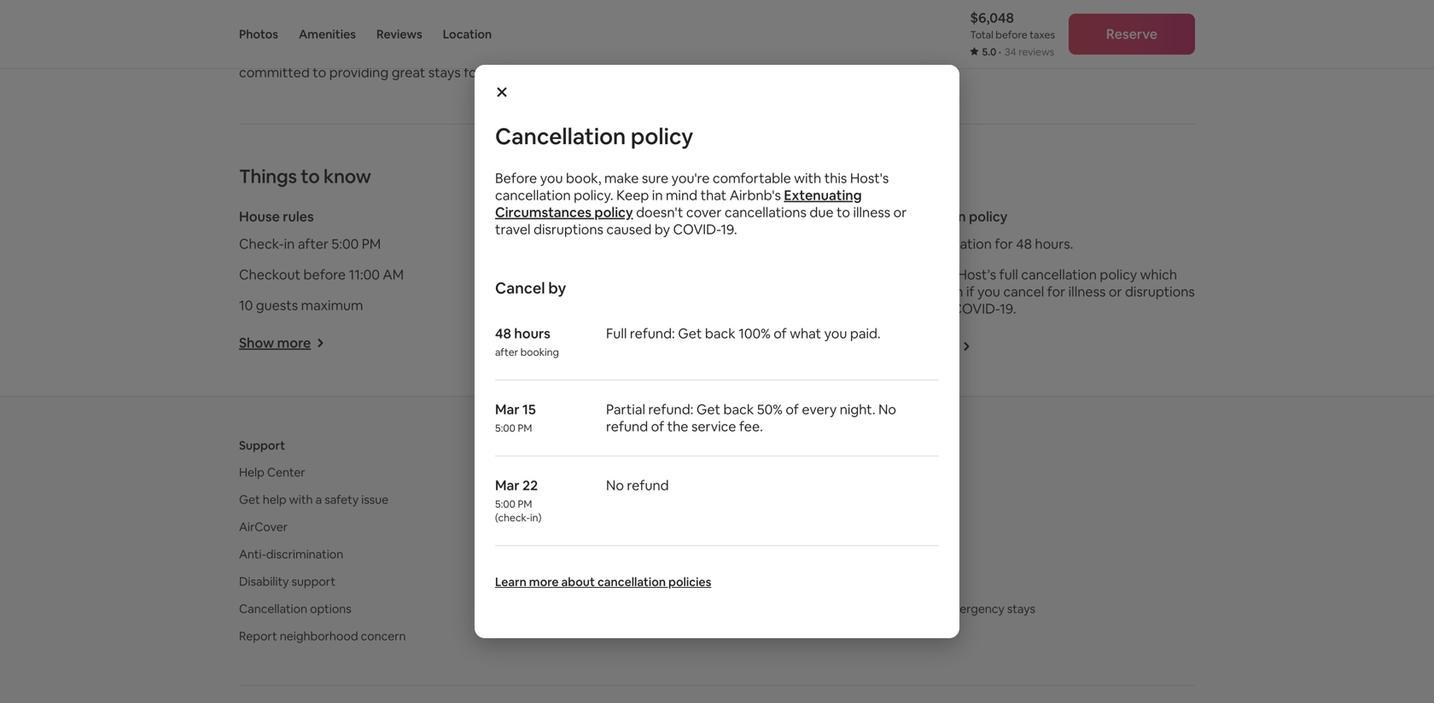 Task type: locate. For each thing, give the bounding box(es) containing it.
1 vertical spatial back
[[724, 401, 754, 418]]

1 horizontal spatial 19.
[[1000, 300, 1017, 318]]

refund: inside "partial refund: get back 50% of every night. no refund of the service fee."
[[649, 401, 694, 418]]

of right 50% on the bottom of page
[[786, 401, 799, 418]]

booking
[[521, 346, 559, 359]]

0 vertical spatial a
[[303, 17, 311, 35]]

before up 34
[[996, 28, 1028, 41]]

0 horizontal spatial a
[[303, 17, 311, 35]]

refund: down 'river,' on the left top
[[630, 325, 675, 342]]

policies
[[669, 575, 712, 590]]

0 horizontal spatial stays
[[429, 63, 461, 81]]

0 horizontal spatial show more button
[[239, 334, 325, 352]]

you left paid.
[[825, 325, 848, 342]]

more
[[277, 334, 311, 352], [601, 334, 635, 352], [529, 575, 559, 590]]

airbnb your home
[[560, 465, 659, 480]]

1 horizontal spatial cancellation
[[495, 122, 626, 151]]

get left fee.
[[697, 401, 721, 418]]

caused down review
[[886, 300, 931, 318]]

back inside "partial refund: get back 50% of every night. no refund of the service fee."
[[724, 401, 754, 418]]

1 horizontal spatial more
[[529, 575, 559, 590]]

investors
[[881, 547, 931, 562]]

0 vertical spatial covid-
[[673, 221, 721, 238]]

1 vertical spatial with
[[289, 492, 313, 508]]

5:00 for 15
[[495, 422, 516, 435]]

learn more about cancellation policies
[[495, 575, 712, 590]]

mar 22 5:00 pm (check-in)
[[495, 477, 542, 525]]

center
[[267, 465, 305, 480]]

5:00 up (check-
[[495, 498, 516, 511]]

1 mar from the top
[[495, 401, 520, 418]]

11:00
[[349, 266, 380, 283]]

hosting responsibly
[[560, 574, 668, 590]]

the left service
[[668, 418, 689, 436]]

2 horizontal spatial by
[[934, 300, 950, 318]]

no left home
[[606, 477, 624, 494]]

1 horizontal spatial stays
[[1008, 602, 1036, 617]]

report neighborhood concern
[[239, 629, 406, 644]]

house
[[239, 208, 280, 225]]

refund: for partial
[[649, 401, 694, 418]]

for down rated
[[464, 63, 482, 81]]

34
[[1005, 45, 1017, 59]]

show more down nearby at the left top of page
[[563, 334, 635, 352]]

cancellation policy up book, in the top of the page
[[495, 122, 694, 151]]

2 horizontal spatial you
[[978, 283, 1001, 300]]

after for hours
[[495, 346, 518, 359]]

cancellation for you
[[495, 122, 626, 151]]

1 horizontal spatial are
[[565, 43, 585, 60]]

for right cancel
[[1048, 283, 1066, 300]]

cancellation up free
[[886, 208, 966, 225]]

1 horizontal spatial cancellation policy
[[886, 208, 1008, 225]]

5:00 up mar 22 5:00 pm (check-in)
[[495, 422, 516, 435]]

48 left hours.
[[1017, 235, 1032, 253]]

1 vertical spatial 19.
[[1000, 300, 1017, 318]]

with right help
[[289, 492, 313, 508]]

host's
[[958, 266, 997, 283]]

show left full
[[563, 334, 598, 352]]

rated
[[461, 43, 495, 60]]

superhosts
[[239, 43, 310, 60]]

refund
[[606, 418, 648, 436], [627, 477, 669, 494]]

0 vertical spatial refund:
[[630, 325, 675, 342]]

covid- inside the doesn't cover cancellations due to illness or travel disruptions caused by covid-19.
[[673, 221, 721, 238]]

1 show from the left
[[239, 334, 274, 352]]

5.0
[[983, 45, 997, 59]]

0 horizontal spatial cancellation
[[239, 602, 307, 617]]

to left the know
[[301, 164, 320, 189]]

0 vertical spatial in
[[652, 187, 663, 204]]

with inside before you book, make sure you're comfortable with this host's cancellation policy. keep in mind that airbnb's
[[794, 170, 822, 187]]

discrimination
[[266, 547, 344, 562]]

reserve
[[1107, 25, 1158, 43]]

location button
[[443, 0, 492, 68]]

are down amenities
[[313, 43, 333, 60]]

1 horizontal spatial or
[[1109, 283, 1123, 300]]

a left safety on the bottom left
[[316, 492, 322, 508]]

0 horizontal spatial for
[[464, 63, 482, 81]]

of right 'body' at top
[[748, 297, 762, 314]]

more down lake,
[[601, 334, 635, 352]]

paid.
[[850, 325, 881, 342]]

0 vertical spatial with
[[794, 170, 822, 187]]

19. down the full
[[1000, 300, 1017, 318]]

0 vertical spatial 48
[[1017, 235, 1032, 253]]

1 horizontal spatial disruptions
[[1126, 283, 1195, 300]]

1 horizontal spatial you
[[825, 325, 848, 342]]

1 are from the left
[[313, 43, 333, 60]]

1 horizontal spatial for
[[995, 235, 1014, 253]]

get inside "partial refund: get back 50% of every night. no refund of the service fee."
[[697, 401, 721, 418]]

or left which
[[1109, 283, 1123, 300]]

applies
[[886, 283, 930, 300]]

0 vertical spatial no
[[879, 401, 897, 418]]

1 vertical spatial mar
[[495, 477, 520, 494]]

0 horizontal spatial are
[[313, 43, 333, 60]]

15
[[523, 401, 536, 418]]

0 horizontal spatial show
[[239, 334, 274, 352]]

5:00 inside mar 15 5:00 pm
[[495, 422, 516, 435]]

$6,048
[[971, 9, 1015, 26]]

0 vertical spatial mar
[[495, 401, 520, 418]]

stays down highly
[[429, 63, 461, 81]]

get left help
[[239, 492, 260, 508]]

photos
[[239, 26, 278, 42]]

cancellation policy up free cancellation for 48 hours.
[[886, 208, 1008, 225]]

0 horizontal spatial disruptions
[[534, 221, 604, 238]]

get for 100%
[[678, 325, 702, 342]]

0 vertical spatial stays
[[429, 63, 461, 81]]

in up property
[[652, 187, 663, 204]]

issue
[[361, 492, 389, 508]]

location
[[443, 26, 492, 42]]

no right night.
[[879, 401, 897, 418]]

1 vertical spatial you
[[978, 283, 1001, 300]]

mar for 15
[[495, 401, 520, 418]]

doesn't
[[636, 204, 684, 221]]

illness down 'host's'
[[854, 204, 891, 221]]

2 vertical spatial for
[[1048, 283, 1066, 300]]

or up free
[[894, 204, 907, 221]]

to inside the doesn't cover cancellations due to illness or travel disruptions caused by covid-19.
[[837, 204, 851, 221]]

community forum
[[560, 547, 661, 562]]

to right due
[[837, 204, 851, 221]]

0 horizontal spatial covid-
[[673, 221, 721, 238]]

1 vertical spatial refund:
[[649, 401, 694, 418]]

illness down hours.
[[1069, 283, 1106, 300]]

0 vertical spatial cancellation policy
[[495, 122, 694, 151]]

0 vertical spatial to
[[313, 63, 326, 81]]

5:00 up 11:00
[[332, 235, 359, 253]]

cancellation
[[495, 187, 571, 204], [917, 235, 992, 253], [1022, 266, 1097, 283], [598, 575, 666, 590]]

covid-
[[673, 221, 721, 238], [953, 300, 1000, 318]]

to inside marissa is a superhost superhosts are experienced, highly rated hosts who are committed to providing great stays for guests.
[[313, 63, 326, 81]]

1 horizontal spatial the
[[934, 266, 955, 283]]

mar inside mar 22 5:00 pm (check-in)
[[495, 477, 520, 494]]

with left this
[[794, 170, 822, 187]]

total
[[971, 28, 994, 41]]

1 vertical spatial the
[[668, 418, 689, 436]]

mar 15 5:00 pm
[[495, 401, 536, 435]]

show more button down lake,
[[563, 334, 648, 352]]

make
[[605, 170, 639, 187]]

concern
[[361, 629, 406, 644]]

community
[[560, 547, 625, 562]]

pm up "in)"
[[518, 498, 532, 511]]

1 vertical spatial pm
[[518, 422, 532, 435]]

night.
[[840, 401, 876, 418]]

of
[[748, 297, 762, 314], [774, 325, 787, 342], [786, 401, 799, 418], [651, 418, 665, 436]]

pm
[[362, 235, 381, 253], [518, 422, 532, 435], [518, 498, 532, 511]]

what
[[790, 325, 822, 342]]

policy
[[631, 122, 694, 151], [595, 204, 633, 221], [969, 208, 1008, 225], [1100, 266, 1138, 283]]

2 vertical spatial cancellation
[[239, 602, 307, 617]]

0 horizontal spatial by
[[549, 278, 566, 298]]

free cancellation for 48 hours.
[[886, 235, 1074, 253]]

cancellation policy
[[495, 122, 694, 151], [886, 208, 1008, 225]]

before up maximum
[[304, 266, 346, 283]]

you're
[[672, 170, 710, 187]]

0 vertical spatial back
[[705, 325, 736, 342]]

0 horizontal spatial cancellation policy
[[495, 122, 694, 151]]

comfortable
[[713, 170, 791, 187]]

5:00 for 22
[[495, 498, 516, 511]]

reviews
[[377, 26, 423, 42]]

circumstances
[[495, 204, 592, 221]]

mar left the 22
[[495, 477, 520, 494]]

2 show more from the left
[[563, 334, 635, 352]]

a right the "is"
[[303, 17, 311, 35]]

cancellation inside the review the host's full cancellation policy which applies even if you cancel for illness or disruptions caused by covid-19.
[[1022, 266, 1097, 283]]

this
[[825, 170, 847, 187]]

19. inside the review the host's full cancellation policy which applies even if you cancel for illness or disruptions caused by covid-19.
[[1000, 300, 1017, 318]]

of left what on the right top
[[774, 325, 787, 342]]

you right the 'if' on the top right
[[978, 283, 1001, 300]]

report neighborhood concern link
[[239, 629, 406, 644]]

pm inside mar 15 5:00 pm
[[518, 422, 532, 435]]

nearby lake, river, other body of water
[[563, 297, 801, 314]]

1 vertical spatial illness
[[1069, 283, 1106, 300]]

if
[[967, 283, 975, 300]]

0 vertical spatial get
[[678, 325, 702, 342]]

show more button
[[239, 334, 325, 352], [563, 334, 648, 352]]

review the host's full cancellation policy which applies even if you cancel for illness or disruptions caused by covid-19.
[[886, 266, 1195, 318]]

for up the full
[[995, 235, 1014, 253]]

with
[[794, 170, 822, 187], [289, 492, 313, 508]]

19. down the that on the top of page
[[721, 221, 738, 238]]

0 horizontal spatial caused
[[607, 221, 652, 238]]

the inside the review the host's full cancellation policy which applies even if you cancel for illness or disruptions caused by covid-19.
[[934, 266, 955, 283]]

0 vertical spatial by
[[655, 221, 670, 238]]

1 horizontal spatial show more
[[563, 334, 635, 352]]

things
[[239, 164, 297, 189]]

in inside before you book, make sure you're comfortable with this host's cancellation policy. keep in mind that airbnb's
[[652, 187, 663, 204]]

1 vertical spatial 48
[[495, 325, 512, 342]]

keep
[[617, 187, 649, 204]]

full
[[1000, 266, 1019, 283]]

0 vertical spatial disruptions
[[534, 221, 604, 238]]

cancellation policy for cancellation
[[886, 208, 1008, 225]]

2 vertical spatial to
[[837, 204, 851, 221]]

in
[[652, 187, 663, 204], [284, 235, 295, 253]]

back for 100%
[[705, 325, 736, 342]]

after down hours
[[495, 346, 518, 359]]

1 vertical spatial cancellation
[[886, 208, 966, 225]]

1 vertical spatial get
[[697, 401, 721, 418]]

safety
[[563, 208, 604, 225]]

cancellation up book, in the top of the page
[[495, 122, 626, 151]]

device
[[734, 235, 775, 253]]

1 vertical spatial in
[[284, 235, 295, 253]]

amenities button
[[299, 0, 356, 68]]

are right who
[[565, 43, 585, 60]]

sure
[[642, 170, 669, 187]]

1 horizontal spatial a
[[316, 492, 322, 508]]

0 vertical spatial the
[[934, 266, 955, 283]]

1 horizontal spatial after
[[495, 346, 518, 359]]

refund right your
[[627, 477, 669, 494]]

2 mar from the top
[[495, 477, 520, 494]]

0 vertical spatial you
[[540, 170, 563, 187]]

stays right emergency
[[1008, 602, 1036, 617]]

pm up 11:00
[[362, 235, 381, 253]]

show for first the show more button from right
[[563, 334, 598, 352]]

refund: for full
[[630, 325, 675, 342]]

0 horizontal spatial you
[[540, 170, 563, 187]]

mar inside mar 15 5:00 pm
[[495, 401, 520, 418]]

illness
[[854, 204, 891, 221], [1069, 283, 1106, 300]]

back down 'body' at top
[[705, 325, 736, 342]]

1 horizontal spatial show more button
[[563, 334, 648, 352]]

1 vertical spatial 5:00
[[495, 422, 516, 435]]

get for 50%
[[697, 401, 721, 418]]

more right learn
[[529, 575, 559, 590]]

forum
[[628, 547, 661, 562]]

0 vertical spatial before
[[996, 28, 1028, 41]]

2 vertical spatial 5:00
[[495, 498, 516, 511]]

1 show more button from the left
[[239, 334, 325, 352]]

0 horizontal spatial the
[[668, 418, 689, 436]]

2 show from the left
[[563, 334, 598, 352]]

1 horizontal spatial show
[[563, 334, 598, 352]]

illness inside the review the host's full cancellation policy which applies even if you cancel for illness or disruptions caused by covid-19.
[[1069, 283, 1106, 300]]

1 vertical spatial before
[[304, 266, 346, 283]]

1 horizontal spatial in
[[652, 187, 663, 204]]

you left book, in the top of the page
[[540, 170, 563, 187]]

5:00 inside mar 22 5:00 pm (check-in)
[[495, 498, 516, 511]]

cancellation down the disability
[[239, 602, 307, 617]]

1 horizontal spatial caused
[[886, 300, 931, 318]]

0 horizontal spatial show more
[[239, 334, 311, 352]]

0 horizontal spatial after
[[298, 235, 329, 253]]

cancellation inside before you book, make sure you're comfortable with this host's cancellation policy. keep in mind that airbnb's
[[495, 187, 571, 204]]

1 vertical spatial to
[[301, 164, 320, 189]]

in down rules
[[284, 235, 295, 253]]

extenuating
[[784, 187, 862, 204]]

you inside the review the host's full cancellation policy which applies even if you cancel for illness or disruptions caused by covid-19.
[[978, 283, 1001, 300]]

support
[[292, 574, 336, 590]]

before inside '$6,048 total before taxes'
[[996, 28, 1028, 41]]

cancellation inside dialog
[[495, 122, 626, 151]]

security
[[563, 235, 614, 253]]

refund up your
[[606, 418, 648, 436]]

10
[[239, 297, 253, 314]]

48
[[1017, 235, 1032, 253], [495, 325, 512, 342]]

know
[[324, 164, 371, 189]]

0 vertical spatial caused
[[607, 221, 652, 238]]

mind
[[666, 187, 698, 204]]

2 vertical spatial pm
[[518, 498, 532, 511]]

0 vertical spatial for
[[464, 63, 482, 81]]

1 vertical spatial cancellation policy
[[886, 208, 1008, 225]]

0 vertical spatial after
[[298, 235, 329, 253]]

1 vertical spatial caused
[[886, 300, 931, 318]]

anti-discrimination link
[[239, 547, 344, 562]]

get help with a safety issue link
[[239, 492, 389, 508]]

1 vertical spatial after
[[495, 346, 518, 359]]

water
[[765, 297, 801, 314]]

get down other
[[678, 325, 702, 342]]

show more down guests
[[239, 334, 311, 352]]

2 vertical spatial you
[[825, 325, 848, 342]]

refund: right partial at the left bottom of page
[[649, 401, 694, 418]]

cancellation policy inside dialog
[[495, 122, 694, 151]]

more down 10 guests maximum
[[277, 334, 311, 352]]

show down 10
[[239, 334, 274, 352]]

superhost
[[314, 17, 380, 35]]

1 show more from the left
[[239, 334, 311, 352]]

mar left 15
[[495, 401, 520, 418]]

taxes
[[1030, 28, 1056, 41]]

0 horizontal spatial illness
[[854, 204, 891, 221]]

0 horizontal spatial with
[[289, 492, 313, 508]]

policy inside the review the host's full cancellation policy which applies even if you cancel for illness or disruptions caused by covid-19.
[[1100, 266, 1138, 283]]

22
[[523, 477, 538, 494]]

0 vertical spatial or
[[894, 204, 907, 221]]

2 vertical spatial by
[[934, 300, 950, 318]]

caused down keep
[[607, 221, 652, 238]]

48 left hours
[[495, 325, 512, 342]]

pm down 15
[[518, 422, 532, 435]]

show more button down guests
[[239, 334, 325, 352]]

to down amenities
[[313, 63, 326, 81]]

1 vertical spatial stays
[[1008, 602, 1036, 617]]

0 horizontal spatial or
[[894, 204, 907, 221]]

refund inside "partial refund: get back 50% of every night. no refund of the service fee."
[[606, 418, 648, 436]]

0 vertical spatial refund
[[606, 418, 648, 436]]

·
[[999, 45, 1002, 59]]

extenuating circumstances policy
[[495, 187, 862, 221]]

lake,
[[611, 297, 639, 314]]

back left 50% on the bottom of page
[[724, 401, 754, 418]]

covid- inside the review the host's full cancellation policy which applies even if you cancel for illness or disruptions caused by covid-19.
[[953, 300, 1000, 318]]

or inside the doesn't cover cancellations due to illness or travel disruptions caused by covid-19.
[[894, 204, 907, 221]]

after inside 48 hours after booking
[[495, 346, 518, 359]]

19. inside the doesn't cover cancellations due to illness or travel disruptions caused by covid-19.
[[721, 221, 738, 238]]

the left the 'if' on the top right
[[934, 266, 955, 283]]

caused inside the doesn't cover cancellations due to illness or travel disruptions caused by covid-19.
[[607, 221, 652, 238]]

1 horizontal spatial no
[[879, 401, 897, 418]]

1 horizontal spatial before
[[996, 28, 1028, 41]]

100%
[[739, 325, 771, 342]]

after down rules
[[298, 235, 329, 253]]

cancellation options
[[239, 602, 352, 617]]

the
[[934, 266, 955, 283], [668, 418, 689, 436]]

0 vertical spatial pm
[[362, 235, 381, 253]]

anti-
[[239, 547, 266, 562]]

highly
[[421, 43, 458, 60]]

disruptions inside the review the host's full cancellation policy which applies even if you cancel for illness or disruptions caused by covid-19.
[[1126, 283, 1195, 300]]

pm inside mar 22 5:00 pm (check-in)
[[518, 498, 532, 511]]

0 horizontal spatial 19.
[[721, 221, 738, 238]]



Task type: describe. For each thing, give the bounding box(es) containing it.
no inside "partial refund: get back 50% of every night. no refund of the service fee."
[[879, 401, 897, 418]]

2 vertical spatial get
[[239, 492, 260, 508]]

security camera/recording device
[[563, 235, 775, 253]]

of for 100%
[[774, 325, 787, 342]]

support
[[239, 438, 285, 453]]

safety
[[325, 492, 359, 508]]

camera/recording
[[617, 235, 731, 253]]

airbnb's
[[730, 187, 781, 204]]

that
[[701, 187, 727, 204]]

great
[[392, 63, 426, 81]]

service
[[692, 418, 737, 436]]

cancellation policy dialog
[[475, 65, 960, 639]]

even
[[933, 283, 964, 300]]

the inside "partial refund: get back 50% of every night. no refund of the service fee."
[[668, 418, 689, 436]]

policy inside extenuating circumstances policy
[[595, 204, 633, 221]]

pm for 22
[[518, 498, 532, 511]]

help
[[263, 492, 287, 508]]

who
[[535, 43, 562, 60]]

get help with a safety issue
[[239, 492, 389, 508]]

am
[[383, 266, 404, 283]]

1 horizontal spatial 48
[[1017, 235, 1032, 253]]

by inside the doesn't cover cancellations due to illness or travel disruptions caused by covid-19.
[[655, 221, 670, 238]]

help center link
[[239, 465, 305, 480]]

report
[[239, 629, 277, 644]]

2 are from the left
[[565, 43, 585, 60]]

experienced,
[[336, 43, 418, 60]]

guests
[[256, 297, 298, 314]]

full
[[606, 325, 627, 342]]

cancellation for cancellation
[[886, 208, 966, 225]]

emergency
[[942, 602, 1005, 617]]

airbnb your home link
[[560, 465, 659, 480]]

more inside the cancellation policy dialog
[[529, 575, 559, 590]]

check-in after 5:00 pm
[[239, 235, 381, 253]]

hosts
[[498, 43, 532, 60]]

caused inside the review the host's full cancellation policy which applies even if you cancel for illness or disruptions caused by covid-19.
[[886, 300, 931, 318]]

fee.
[[740, 418, 763, 436]]

before you book, make sure you're comfortable with this host's cancellation policy. keep in mind that airbnb's
[[495, 170, 889, 204]]

0 horizontal spatial before
[[304, 266, 346, 283]]

1 vertical spatial for
[[995, 235, 1014, 253]]

providing
[[329, 63, 389, 81]]

after for in
[[298, 235, 329, 253]]

0 horizontal spatial more
[[277, 334, 311, 352]]

1 vertical spatial no
[[606, 477, 624, 494]]

(check-
[[495, 512, 530, 525]]

or inside the review the host's full cancellation policy which applies even if you cancel for illness or disruptions caused by covid-19.
[[1109, 283, 1123, 300]]

anti-discrimination
[[239, 547, 344, 562]]

cancel by
[[495, 278, 566, 298]]

1 vertical spatial by
[[549, 278, 566, 298]]

partial
[[606, 401, 646, 418]]

airbnb
[[560, 465, 598, 480]]

doesn't cover cancellations due to illness or travel disruptions caused by covid-19.
[[495, 204, 907, 238]]

cancellation policy for you
[[495, 122, 694, 151]]

your
[[600, 465, 625, 480]]

airbnb.org
[[881, 602, 940, 617]]

1 vertical spatial a
[[316, 492, 322, 508]]

2 horizontal spatial more
[[601, 334, 635, 352]]

aircover link
[[239, 520, 288, 535]]

$6,048 total before taxes
[[971, 9, 1056, 41]]

guests.
[[485, 63, 531, 81]]

in)
[[530, 512, 542, 525]]

48 hours after booking
[[495, 325, 559, 359]]

2 show more button from the left
[[563, 334, 648, 352]]

by inside the review the host's full cancellation policy which applies even if you cancel for illness or disruptions caused by covid-19.
[[934, 300, 950, 318]]

airbnb.org emergency stays
[[881, 602, 1036, 617]]

illness inside the doesn't cover cancellations due to illness or travel disruptions caused by covid-19.
[[854, 204, 891, 221]]

back for 50%
[[724, 401, 754, 418]]

which
[[1141, 266, 1178, 283]]

of for 50%
[[786, 401, 799, 418]]

no refund
[[606, 477, 669, 494]]

50%
[[757, 401, 783, 418]]

of for body
[[748, 297, 762, 314]]

checkout before 11:00 am
[[239, 266, 404, 283]]

0 vertical spatial 5:00
[[332, 235, 359, 253]]

free
[[886, 235, 914, 253]]

show for 1st the show more button from left
[[239, 334, 274, 352]]

disruptions inside the doesn't cover cancellations due to illness or travel disruptions caused by covid-19.
[[534, 221, 604, 238]]

house rules
[[239, 208, 314, 225]]

home
[[627, 465, 659, 480]]

stays inside marissa is a superhost superhosts are experienced, highly rated hosts who are committed to providing great stays for guests.
[[429, 63, 461, 81]]

reviews button
[[377, 0, 423, 68]]

travel
[[495, 221, 531, 238]]

rules
[[283, 208, 314, 225]]

pm for 15
[[518, 422, 532, 435]]

partial refund: get back 50% of every night. no refund of the service fee.
[[606, 401, 897, 436]]

nearby
[[563, 297, 608, 314]]

of right partial at the left bottom of page
[[651, 418, 665, 436]]

due
[[810, 204, 834, 221]]

photos button
[[239, 0, 278, 68]]

cancellation options link
[[239, 602, 352, 617]]

extenuating circumstances policy link
[[495, 187, 862, 221]]

mar for 22
[[495, 477, 520, 494]]

responsibly
[[606, 574, 668, 590]]

for inside the review the host's full cancellation policy which applies even if you cancel for illness or disruptions caused by covid-19.
[[1048, 283, 1066, 300]]

you inside before you book, make sure you're comfortable with this host's cancellation policy. keep in mind that airbnb's
[[540, 170, 563, 187]]

body
[[713, 297, 745, 314]]

cancel
[[495, 278, 545, 298]]

disability support
[[239, 574, 336, 590]]

for inside marissa is a superhost superhosts are experienced, highly rated hosts who are committed to providing great stays for guests.
[[464, 63, 482, 81]]

policy.
[[574, 187, 614, 204]]

48 inside 48 hours after booking
[[495, 325, 512, 342]]

a inside marissa is a superhost superhosts are experienced, highly rated hosts who are committed to providing great stays for guests.
[[303, 17, 311, 35]]

cover
[[687, 204, 722, 221]]

reserve button
[[1069, 14, 1196, 55]]

amenities
[[299, 26, 356, 42]]

reviews
[[1019, 45, 1055, 59]]

1 vertical spatial refund
[[627, 477, 669, 494]]

learn
[[495, 575, 527, 590]]

options
[[310, 602, 352, 617]]

marissa is a superhost superhosts are experienced, highly rated hosts who are committed to providing great stays for guests.
[[239, 17, 585, 81]]

safety & property
[[563, 208, 677, 225]]

hours
[[514, 325, 551, 342]]

learn more about cancellation policies link
[[495, 575, 712, 590]]



Task type: vqa. For each thing, say whether or not it's contained in the screenshot.
first – from right
no



